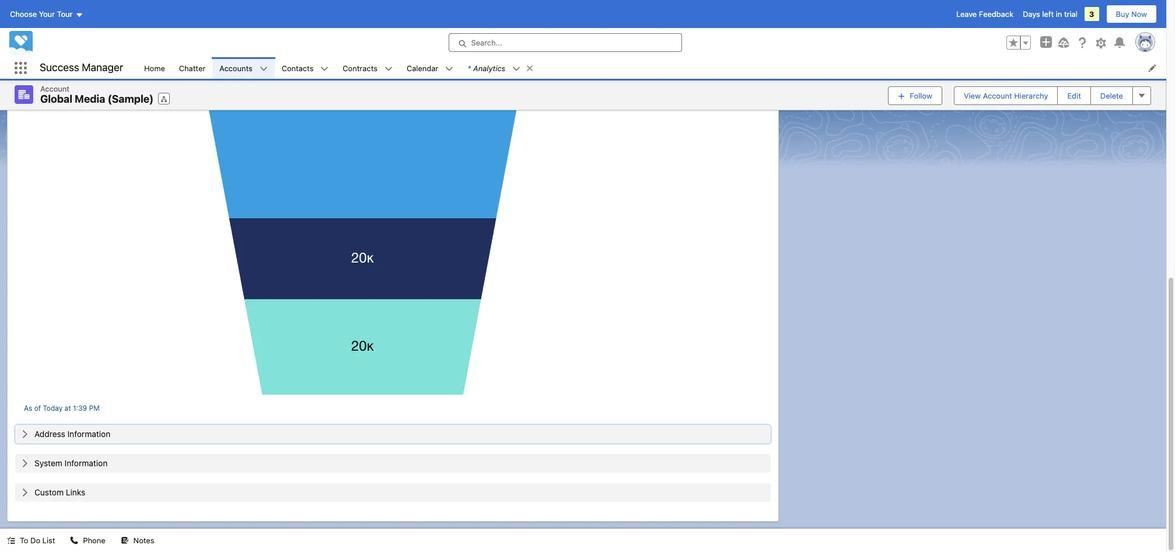 Task type: locate. For each thing, give the bounding box(es) containing it.
0 horizontal spatial account
[[40, 84, 69, 93]]

text default image
[[260, 65, 268, 73], [321, 65, 329, 73], [446, 65, 454, 73], [20, 459, 30, 468], [7, 537, 15, 545], [70, 537, 78, 545], [121, 537, 129, 545]]

text default image inside the accounts list item
[[260, 65, 268, 73]]

manager
[[82, 61, 123, 74]]

calendar list item
[[400, 57, 461, 79]]

text default image inside phone button
[[70, 537, 78, 545]]

* analytics
[[468, 63, 506, 73]]

contracts
[[343, 63, 378, 73]]

hierarchy
[[1015, 91, 1049, 100]]

list item
[[461, 57, 540, 79]]

home link
[[137, 57, 172, 79]]

buy
[[1117, 9, 1130, 19]]

pm
[[89, 404, 100, 413]]

contacts list item
[[275, 57, 336, 79]]

follow
[[910, 91, 933, 100]]

links
[[66, 487, 85, 497]]

text default image inside contacts list item
[[321, 65, 329, 73]]

leave
[[957, 9, 978, 19]]

custom links button
[[15, 483, 771, 502]]

media
[[75, 93, 105, 105]]

of
[[34, 404, 41, 413]]

information for system information
[[65, 458, 108, 468]]

to do list
[[20, 536, 55, 545]]

1 vertical spatial information
[[65, 458, 108, 468]]

text default image left * on the left of the page
[[446, 65, 454, 73]]

text default image left the notes
[[121, 537, 129, 545]]

account right view
[[984, 91, 1013, 100]]

system
[[34, 458, 62, 468]]

global
[[40, 93, 72, 105]]

as of today at 1:​39 pm
[[24, 404, 100, 413]]

text default image left system
[[20, 459, 30, 468]]

text default image inside address information dropdown button
[[20, 430, 30, 439]]

text default image inside 'custom links' dropdown button
[[20, 488, 30, 497]]

(sample)
[[108, 93, 154, 105]]

account
[[40, 84, 69, 93], [984, 91, 1013, 100]]

contacts
[[282, 63, 314, 73]]

view
[[965, 91, 982, 100]]

notes
[[133, 536, 154, 545]]

as
[[24, 404, 32, 413]]

custom links
[[34, 487, 85, 497]]

do
[[30, 536, 40, 545]]

calendar link
[[400, 57, 446, 79]]

feedback
[[980, 9, 1014, 19]]

text default image right the accounts
[[260, 65, 268, 73]]

1 horizontal spatial account
[[984, 91, 1013, 100]]

chatter
[[179, 63, 206, 73]]

success manager
[[40, 61, 123, 74]]

trial
[[1065, 9, 1078, 19]]

account inside view account hierarchy button
[[984, 91, 1013, 100]]

group
[[1007, 36, 1032, 50]]

text default image
[[526, 64, 534, 72], [385, 65, 393, 73], [513, 65, 521, 73], [20, 430, 30, 439], [20, 488, 30, 497]]

0 vertical spatial information
[[67, 429, 111, 439]]

at
[[65, 404, 71, 413]]

list
[[137, 57, 1167, 79]]

choose your tour
[[10, 9, 73, 19]]

text default image left to
[[7, 537, 15, 545]]

information up links
[[65, 458, 108, 468]]

notes button
[[114, 529, 161, 552]]

text default image inside the calendar list item
[[446, 65, 454, 73]]

choose
[[10, 9, 37, 19]]

text default image inside contracts list item
[[385, 65, 393, 73]]

text default image left phone
[[70, 537, 78, 545]]

edit button
[[1058, 86, 1092, 105]]

text default image inside system information dropdown button
[[20, 459, 30, 468]]

address information button
[[15, 425, 771, 444]]

calendar
[[407, 63, 439, 73]]

delete
[[1101, 91, 1124, 100]]

today
[[43, 404, 63, 413]]

information down the pm at the bottom
[[67, 429, 111, 439]]

text default image right contacts
[[321, 65, 329, 73]]

days
[[1024, 9, 1041, 19]]

choose your tour button
[[9, 5, 84, 23]]

3
[[1090, 9, 1095, 19]]

account down success
[[40, 84, 69, 93]]

list containing home
[[137, 57, 1167, 79]]

follow button
[[889, 86, 943, 105]]

information
[[67, 429, 111, 439], [65, 458, 108, 468]]

system information
[[34, 458, 108, 468]]



Task type: vqa. For each thing, say whether or not it's contained in the screenshot.
search field
no



Task type: describe. For each thing, give the bounding box(es) containing it.
view account hierarchy
[[965, 91, 1049, 100]]

to
[[20, 536, 28, 545]]

system information button
[[15, 454, 771, 473]]

buy now
[[1117, 9, 1148, 19]]

contacts link
[[275, 57, 321, 79]]

phone
[[83, 536, 105, 545]]

contracts link
[[336, 57, 385, 79]]

text default image inside notes button
[[121, 537, 129, 545]]

buy now button
[[1107, 5, 1158, 23]]

contracts list item
[[336, 57, 400, 79]]

to do list button
[[0, 529, 62, 552]]

leave feedback
[[957, 9, 1014, 19]]

search...
[[471, 38, 503, 47]]

1:​39
[[73, 404, 87, 413]]

success
[[40, 61, 79, 74]]

accounts
[[220, 63, 253, 73]]

address
[[34, 429, 65, 439]]

home
[[144, 63, 165, 73]]

address information
[[34, 429, 111, 439]]

text default image inside to do list button
[[7, 537, 15, 545]]

global media (sample)
[[40, 93, 154, 105]]

left
[[1043, 9, 1055, 19]]

phone button
[[63, 529, 112, 552]]

view account hierarchy button
[[955, 86, 1059, 105]]

leave feedback link
[[957, 9, 1014, 19]]

analytics
[[474, 63, 506, 73]]

delete button
[[1091, 86, 1134, 105]]

custom
[[34, 487, 64, 497]]

list
[[42, 536, 55, 545]]

tour
[[57, 9, 73, 19]]

in
[[1057, 9, 1063, 19]]

list item containing *
[[461, 57, 540, 79]]

your
[[39, 9, 55, 19]]

days left in trial
[[1024, 9, 1078, 19]]

now
[[1132, 9, 1148, 19]]

information for address information
[[67, 429, 111, 439]]

accounts list item
[[213, 57, 275, 79]]

edit
[[1068, 91, 1082, 100]]

chatter link
[[172, 57, 213, 79]]

search... button
[[449, 33, 682, 52]]

accounts link
[[213, 57, 260, 79]]

*
[[468, 63, 471, 73]]



